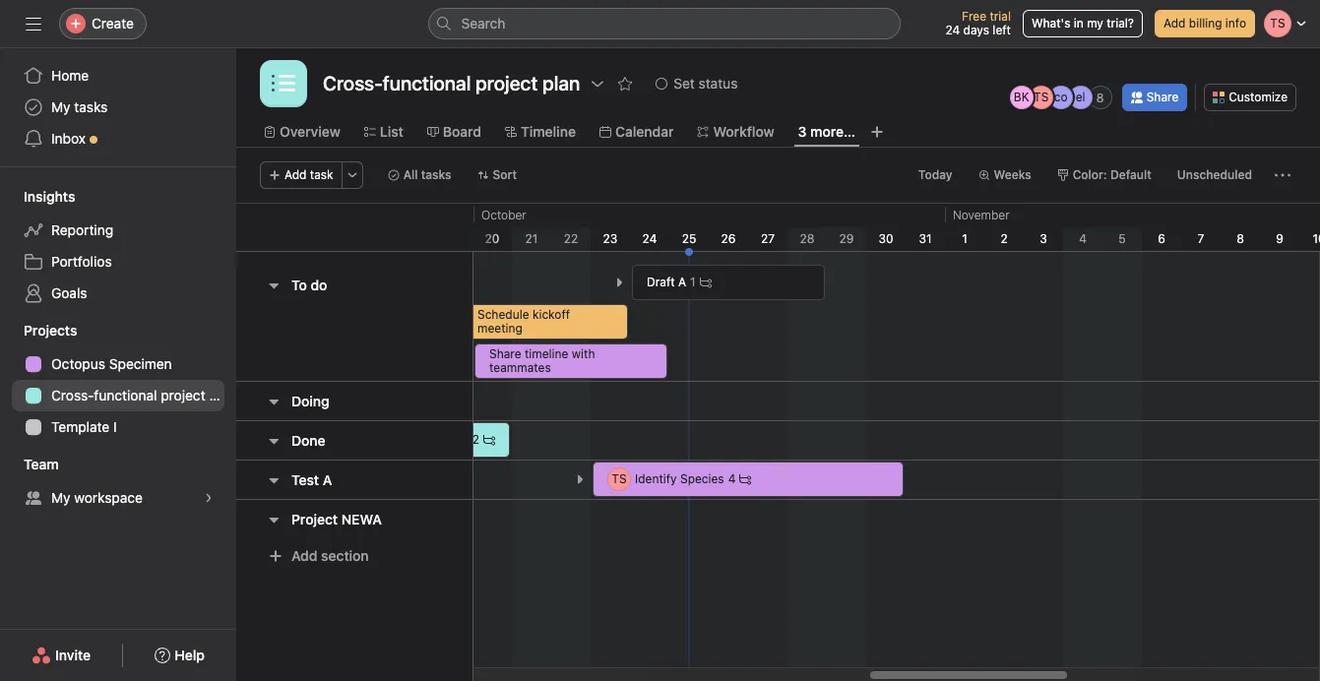 Task type: vqa. For each thing, say whether or not it's contained in the screenshot.
the tasks.
no



Task type: describe. For each thing, give the bounding box(es) containing it.
invite
[[55, 647, 91, 664]]

list link
[[364, 121, 403, 143]]

to
[[291, 277, 307, 293]]

search
[[461, 15, 505, 32]]

i
[[113, 418, 117, 435]]

leftcount image for 4
[[740, 474, 752, 485]]

collapse task list for the section test a image
[[266, 472, 282, 488]]

collapse task list for the section doing image
[[266, 393, 282, 409]]

0 horizontal spatial 1
[[690, 275, 696, 289]]

1 inside 'november 1'
[[962, 231, 968, 246]]

timeline link
[[505, 121, 576, 143]]

reporting
[[51, 222, 113, 238]]

add section button
[[260, 539, 377, 574]]

list image
[[272, 72, 295, 95]]

done
[[291, 432, 326, 448]]

identify species
[[635, 472, 724, 486]]

reporting link
[[12, 215, 224, 246]]

tasks for my tasks
[[74, 98, 108, 115]]

weeks button
[[969, 161, 1040, 189]]

global element
[[0, 48, 236, 166]]

co
[[1054, 90, 1068, 104]]

goals link
[[12, 278, 224, 309]]

color: default button
[[1048, 161, 1161, 189]]

26
[[721, 231, 736, 246]]

24 inside free trial 24 days left
[[946, 23, 960, 37]]

teammates
[[489, 360, 551, 375]]

home link
[[12, 60, 224, 92]]

hide sidebar image
[[26, 16, 41, 32]]

color: default
[[1073, 167, 1152, 182]]

trial?
[[1107, 16, 1134, 31]]

0 horizontal spatial ts
[[612, 472, 627, 486]]

3 for 3
[[1040, 231, 1047, 246]]

in
[[1074, 16, 1084, 31]]

a for test a
[[323, 471, 332, 488]]

22
[[564, 231, 578, 246]]

20
[[485, 231, 500, 246]]

overview
[[280, 123, 340, 140]]

3 more…
[[798, 123, 855, 140]]

add section
[[291, 547, 369, 564]]

template i
[[51, 418, 117, 435]]

calendar link
[[600, 121, 674, 143]]

all tasks button
[[379, 161, 460, 189]]

projects element
[[0, 313, 236, 447]]

1 vertical spatial 4
[[728, 472, 736, 486]]

5
[[1119, 231, 1126, 246]]

functional for project plan
[[383, 72, 471, 95]]

teams element
[[0, 447, 236, 518]]

0 vertical spatial ts
[[1034, 90, 1049, 104]]

cross- for cross-functional project plan
[[51, 387, 94, 404]]

collapse task list for the section done image
[[266, 433, 282, 448]]

insights element
[[0, 179, 236, 313]]

workflow
[[713, 123, 774, 140]]

more actions image
[[346, 169, 358, 181]]

0 vertical spatial 8
[[1097, 90, 1104, 105]]

more…
[[810, 123, 855, 140]]

octopus specimen
[[51, 355, 172, 372]]

octopus
[[51, 355, 105, 372]]

cross-functional project plan link
[[12, 380, 236, 412]]

leftcount image for 2
[[483, 434, 495, 446]]

add billing info button
[[1155, 10, 1255, 37]]

days
[[963, 23, 989, 37]]

create button
[[59, 8, 147, 39]]

done button
[[291, 423, 326, 458]]

task
[[310, 167, 333, 182]]

project
[[161, 387, 205, 404]]

octopus specimen link
[[12, 349, 224, 380]]

show subtasks for task identify species image
[[574, 474, 586, 485]]

a for draft a
[[678, 275, 686, 289]]

to do button
[[291, 268, 327, 303]]

free trial 24 days left
[[946, 9, 1011, 37]]

1 vertical spatial 8
[[1237, 231, 1244, 246]]

schedule
[[477, 307, 529, 322]]

my tasks link
[[12, 92, 224, 123]]

create
[[92, 15, 134, 32]]

show subtasks for task draft a image
[[613, 277, 625, 288]]

workspace
[[74, 489, 143, 506]]

insights button
[[0, 187, 75, 207]]

3 for 3 more…
[[798, 123, 807, 140]]

portfolios link
[[12, 246, 224, 278]]

add for add section
[[291, 547, 317, 564]]

template
[[51, 418, 110, 435]]

share button
[[1122, 84, 1188, 111]]

unscheduled
[[1177, 167, 1252, 182]]

board link
[[427, 121, 481, 143]]

leftcount image for 1
[[700, 277, 711, 288]]

project
[[291, 510, 338, 527]]

28
[[800, 231, 815, 246]]

more actions image
[[1275, 167, 1291, 183]]

unscheduled button
[[1168, 161, 1261, 189]]

free
[[962, 9, 986, 24]]

31
[[919, 231, 932, 246]]

kickoff
[[533, 307, 570, 322]]

my for my workspace
[[51, 489, 70, 506]]

add billing info
[[1164, 16, 1246, 31]]

default
[[1110, 167, 1152, 182]]

list
[[380, 123, 403, 140]]

inbox link
[[12, 123, 224, 155]]

what's in my trial? button
[[1023, 10, 1143, 37]]

collapse task list for the section to do image
[[266, 278, 282, 293]]

template i link
[[12, 412, 224, 443]]

0 vertical spatial 2
[[1001, 231, 1008, 246]]

6
[[1158, 231, 1165, 246]]

insights
[[24, 188, 75, 205]]

9
[[1276, 231, 1284, 246]]

my tasks
[[51, 98, 108, 115]]

help
[[175, 647, 205, 664]]

with
[[572, 347, 595, 361]]

draft a
[[647, 275, 686, 289]]

species
[[680, 472, 724, 486]]

add for add task
[[285, 167, 307, 182]]

add to starred image
[[618, 76, 633, 92]]



Task type: locate. For each thing, give the bounding box(es) containing it.
1 horizontal spatial 3
[[1040, 231, 1047, 246]]

share inside share timeline with teammates
[[489, 347, 521, 361]]

meeting
[[477, 321, 523, 336]]

my inside teams element
[[51, 489, 70, 506]]

0 vertical spatial 24
[[946, 23, 960, 37]]

30
[[879, 231, 893, 246]]

4 right 'species'
[[728, 472, 736, 486]]

1 horizontal spatial 24
[[946, 23, 960, 37]]

my for my tasks
[[51, 98, 70, 115]]

all
[[403, 167, 418, 182]]

3 right 'november 1'
[[1040, 231, 1047, 246]]

identify
[[635, 472, 677, 486]]

add tab image
[[869, 124, 885, 140]]

test
[[291, 471, 319, 488]]

doing
[[291, 392, 330, 409]]

share for share
[[1147, 90, 1179, 104]]

el
[[1076, 90, 1086, 104]]

functional
[[383, 72, 471, 95], [94, 387, 157, 404]]

24 left 25
[[642, 231, 657, 246]]

1 horizontal spatial 8
[[1237, 231, 1244, 246]]

0 horizontal spatial tasks
[[74, 98, 108, 115]]

newa
[[341, 510, 382, 527]]

1 horizontal spatial functional
[[383, 72, 471, 95]]

1 horizontal spatial tasks
[[421, 167, 451, 182]]

share
[[1147, 90, 1179, 104], [489, 347, 521, 361]]

plan
[[209, 387, 236, 404]]

ts left identify
[[612, 472, 627, 486]]

doing button
[[291, 383, 330, 419]]

add left task
[[285, 167, 307, 182]]

0 horizontal spatial cross-
[[51, 387, 94, 404]]

1 horizontal spatial a
[[678, 275, 686, 289]]

november
[[953, 208, 1010, 222]]

collapse task list for the section project newa image
[[266, 511, 282, 527]]

a inside button
[[323, 471, 332, 488]]

3 left more…
[[798, 123, 807, 140]]

ts right bk
[[1034, 90, 1049, 104]]

a right test
[[323, 471, 332, 488]]

weeks
[[994, 167, 1031, 182]]

8 right 7 on the right top of page
[[1237, 231, 1244, 246]]

1 vertical spatial 3
[[1040, 231, 1047, 246]]

see details, my workspace image
[[203, 492, 215, 504]]

set
[[674, 75, 695, 92]]

add left billing
[[1164, 16, 1186, 31]]

my up inbox
[[51, 98, 70, 115]]

1 vertical spatial share
[[489, 347, 521, 361]]

1 vertical spatial add
[[285, 167, 307, 182]]

share right el on the top
[[1147, 90, 1179, 104]]

0 vertical spatial 3
[[798, 123, 807, 140]]

2 vertical spatial add
[[291, 547, 317, 564]]

1 horizontal spatial ts
[[1034, 90, 1049, 104]]

0 horizontal spatial functional
[[94, 387, 157, 404]]

24 left days
[[946, 23, 960, 37]]

workflow link
[[697, 121, 774, 143]]

0 vertical spatial tasks
[[74, 98, 108, 115]]

1 vertical spatial functional
[[94, 387, 157, 404]]

team
[[24, 456, 59, 473]]

my down team
[[51, 489, 70, 506]]

0 vertical spatial 1
[[962, 231, 968, 246]]

add inside add task button
[[285, 167, 307, 182]]

overview link
[[264, 121, 340, 143]]

1 horizontal spatial 1
[[962, 231, 968, 246]]

2 my from the top
[[51, 489, 70, 506]]

cross-functional project plan
[[51, 387, 236, 404]]

leftcount image
[[700, 277, 711, 288], [483, 434, 495, 446], [740, 474, 752, 485]]

0 vertical spatial share
[[1147, 90, 1179, 104]]

1 vertical spatial 2
[[472, 432, 479, 447]]

21
[[525, 231, 538, 246]]

customize button
[[1204, 84, 1297, 111]]

1 vertical spatial a
[[323, 471, 332, 488]]

1 horizontal spatial 4
[[1079, 231, 1087, 246]]

cross- up list link
[[323, 72, 383, 95]]

1 horizontal spatial cross-
[[323, 72, 383, 95]]

3
[[798, 123, 807, 140], [1040, 231, 1047, 246]]

10
[[1313, 231, 1320, 246]]

2 horizontal spatial leftcount image
[[740, 474, 752, 485]]

invite button
[[19, 638, 104, 673]]

functional for project
[[94, 387, 157, 404]]

functional down octopus specimen link
[[94, 387, 157, 404]]

a right draft in the top of the page
[[678, 275, 686, 289]]

show options image
[[590, 76, 606, 92]]

tasks inside global 'element'
[[74, 98, 108, 115]]

set status button
[[647, 70, 747, 97]]

leftcount image down "teammates"
[[483, 434, 495, 446]]

goals
[[51, 285, 87, 301]]

cross-functional project plan
[[323, 72, 580, 95]]

8 right el on the top
[[1097, 90, 1104, 105]]

what's
[[1032, 16, 1071, 31]]

7
[[1198, 231, 1204, 246]]

today button
[[910, 161, 961, 189]]

4 left 5
[[1079, 231, 1087, 246]]

set status
[[674, 75, 738, 92]]

1 my from the top
[[51, 98, 70, 115]]

info
[[1226, 16, 1246, 31]]

0 horizontal spatial 24
[[642, 231, 657, 246]]

27
[[761, 231, 775, 246]]

share inside button
[[1147, 90, 1179, 104]]

my
[[51, 98, 70, 115], [51, 489, 70, 506]]

1 vertical spatial ts
[[612, 472, 627, 486]]

functional up the board link
[[383, 72, 471, 95]]

functional inside projects element
[[94, 387, 157, 404]]

0 horizontal spatial 8
[[1097, 90, 1104, 105]]

search list box
[[428, 8, 900, 39]]

3 more… button
[[798, 121, 855, 143]]

sort button
[[468, 161, 526, 189]]

color:
[[1073, 167, 1107, 182]]

1 vertical spatial 24
[[642, 231, 657, 246]]

share for share timeline with teammates
[[489, 347, 521, 361]]

home
[[51, 67, 89, 84]]

1 vertical spatial 1
[[690, 275, 696, 289]]

share timeline with teammates
[[489, 347, 595, 375]]

0 vertical spatial leftcount image
[[700, 277, 711, 288]]

0 horizontal spatial share
[[489, 347, 521, 361]]

23
[[603, 231, 618, 246]]

project newa
[[291, 510, 382, 527]]

0 vertical spatial add
[[1164, 16, 1186, 31]]

share down meeting
[[489, 347, 521, 361]]

0 vertical spatial 4
[[1079, 231, 1087, 246]]

2 vertical spatial leftcount image
[[740, 474, 752, 485]]

0 horizontal spatial leftcount image
[[483, 434, 495, 446]]

0 horizontal spatial 2
[[472, 432, 479, 447]]

0 horizontal spatial 4
[[728, 472, 736, 486]]

1 horizontal spatial 2
[[1001, 231, 1008, 246]]

0 vertical spatial a
[[678, 275, 686, 289]]

my inside global 'element'
[[51, 98, 70, 115]]

1 vertical spatial cross-
[[51, 387, 94, 404]]

cross-
[[323, 72, 383, 95], [51, 387, 94, 404]]

add for add billing info
[[1164, 16, 1186, 31]]

ts
[[1034, 90, 1049, 104], [612, 472, 627, 486]]

trial
[[990, 9, 1011, 24]]

timeline
[[525, 347, 568, 361]]

tasks inside dropdown button
[[421, 167, 451, 182]]

section
[[321, 547, 369, 564]]

status
[[699, 75, 738, 92]]

0 horizontal spatial a
[[323, 471, 332, 488]]

3 inside dropdown button
[[798, 123, 807, 140]]

my workspace
[[51, 489, 143, 506]]

1 vertical spatial leftcount image
[[483, 434, 495, 446]]

cross- inside projects element
[[51, 387, 94, 404]]

1 right draft a
[[690, 275, 696, 289]]

1 down november
[[962, 231, 968, 246]]

all tasks
[[403, 167, 451, 182]]

0 vertical spatial functional
[[383, 72, 471, 95]]

do
[[311, 277, 327, 293]]

left
[[993, 23, 1011, 37]]

add task
[[285, 167, 333, 182]]

tasks down home
[[74, 98, 108, 115]]

add down project
[[291, 547, 317, 564]]

1 vertical spatial tasks
[[421, 167, 451, 182]]

schedule kickoff meeting
[[477, 307, 570, 336]]

cross- for cross-functional project plan
[[323, 72, 383, 95]]

cross- down octopus at the bottom left
[[51, 387, 94, 404]]

add inside 'add section' button
[[291, 547, 317, 564]]

project plan
[[476, 72, 580, 95]]

2
[[1001, 231, 1008, 246], [472, 432, 479, 447]]

bk
[[1014, 90, 1029, 104]]

1 horizontal spatial share
[[1147, 90, 1179, 104]]

0 horizontal spatial 3
[[798, 123, 807, 140]]

1 horizontal spatial leftcount image
[[700, 277, 711, 288]]

0 vertical spatial cross-
[[323, 72, 383, 95]]

1 vertical spatial my
[[51, 489, 70, 506]]

leftcount image right draft a
[[700, 277, 711, 288]]

4
[[1079, 231, 1087, 246], [728, 472, 736, 486]]

tasks right all
[[421, 167, 451, 182]]

october
[[481, 208, 527, 222]]

customize
[[1229, 90, 1288, 104]]

1
[[962, 231, 968, 246], [690, 275, 696, 289]]

what's in my trial?
[[1032, 16, 1134, 31]]

0 vertical spatial my
[[51, 98, 70, 115]]

leftcount image right 'species'
[[740, 474, 752, 485]]

project newa button
[[291, 502, 382, 537]]

add inside add billing info "button"
[[1164, 16, 1186, 31]]

tasks for all tasks
[[421, 167, 451, 182]]



